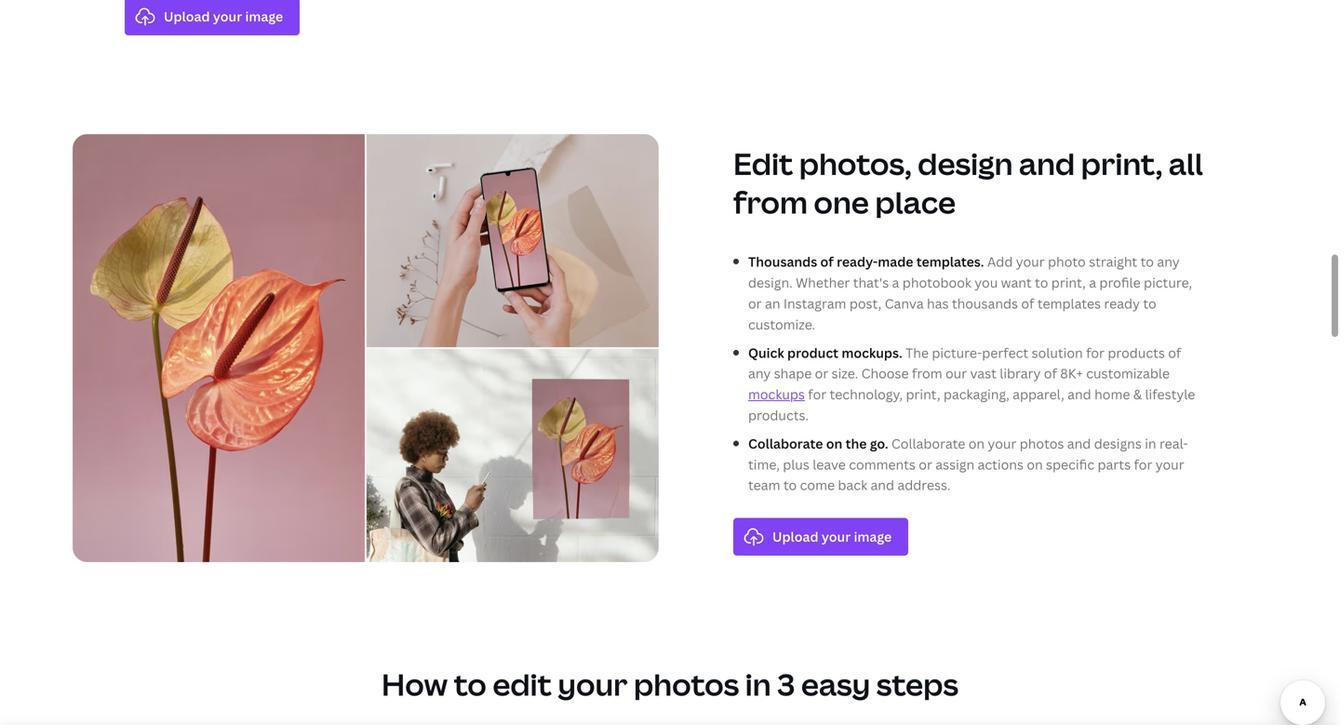 Task type: describe. For each thing, give the bounding box(es) containing it.
customize.
[[748, 315, 815, 333]]

plus
[[783, 455, 810, 473]]

from inside the picture-perfect solution for products of any shape or size. choose from our vast library of 8k+ customizable mockups
[[912, 365, 942, 382]]

design
[[918, 143, 1013, 184]]

all
[[1169, 143, 1203, 184]]

to down picture,
[[1143, 295, 1157, 312]]

solution
[[1032, 344, 1083, 361]]

of inside add your photo straight to any design. whether that's a photobook you want to print, a profile picture, or an instagram post, canva has thousands of templates ready to customize.
[[1021, 295, 1035, 312]]

your up 'actions'
[[988, 435, 1017, 452]]

size.
[[832, 365, 858, 382]]

8k+
[[1060, 365, 1083, 382]]

mockups link
[[748, 385, 805, 403]]

2 horizontal spatial on
[[1027, 455, 1043, 473]]

and inside for technology, print, packaging, apparel, and home & lifestyle products.
[[1068, 385, 1092, 403]]

for inside "collaborate on your photos and designs in real- time, plus leave comments or assign actions on specific parts for your team to come back and address."
[[1134, 455, 1153, 473]]

comments
[[849, 455, 916, 473]]

your inside add your photo straight to any design. whether that's a photobook you want to print, a profile picture, or an instagram post, canva has thousands of templates ready to customize.
[[1016, 253, 1045, 271]]

on for your
[[969, 435, 985, 452]]

steps
[[877, 664, 959, 704]]

made
[[878, 253, 913, 271]]

edit
[[493, 664, 552, 704]]

0 horizontal spatial photos
[[634, 664, 739, 704]]

add your photo straight to any design. whether that's a photobook you want to print, a profile picture, or an instagram post, canva has thousands of templates ready to customize.
[[748, 253, 1192, 333]]

1 a from the left
[[892, 274, 899, 291]]

quick product mockups.
[[748, 344, 903, 361]]

design.
[[748, 274, 793, 291]]

technology,
[[830, 385, 903, 403]]

thousands
[[748, 253, 817, 271]]

time,
[[748, 455, 780, 473]]

collaborate on the go.
[[748, 435, 888, 452]]

&
[[1133, 385, 1142, 403]]

come
[[800, 476, 835, 494]]

perfect
[[982, 344, 1029, 361]]

an
[[765, 295, 780, 312]]

2 a from the left
[[1089, 274, 1096, 291]]

your down real-
[[1156, 455, 1185, 473]]

to left edit
[[454, 664, 487, 704]]

of up whether
[[820, 253, 834, 271]]

and inside edit photos, design and print, all from one place
[[1019, 143, 1075, 184]]

print, inside add your photo straight to any design. whether that's a photobook you want to print, a profile picture, or an instagram post, canva has thousands of templates ready to customize.
[[1052, 274, 1086, 291]]

for technology, print, packaging, apparel, and home & lifestyle products.
[[748, 385, 1195, 424]]

mockups.
[[842, 344, 903, 361]]

library
[[1000, 365, 1041, 382]]

edit photos, design and print, all from one place
[[733, 143, 1203, 223]]

from inside edit photos, design and print, all from one place
[[733, 182, 808, 223]]

customizable
[[1086, 365, 1170, 382]]

parts
[[1098, 455, 1131, 473]]

leave
[[813, 455, 846, 473]]

print, inside for technology, print, packaging, apparel, and home & lifestyle products.
[[906, 385, 940, 403]]

want
[[1001, 274, 1032, 291]]

has
[[927, 295, 949, 312]]

collaborate for your
[[892, 435, 965, 452]]

place
[[875, 182, 956, 223]]

any inside add your photo straight to any design. whether that's a photobook you want to print, a profile picture, or an instagram post, canva has thousands of templates ready to customize.
[[1157, 253, 1180, 271]]

team
[[748, 476, 780, 494]]

or inside add your photo straight to any design. whether that's a photobook you want to print, a profile picture, or an instagram post, canva has thousands of templates ready to customize.
[[748, 295, 762, 312]]

address.
[[898, 476, 951, 494]]

or inside "collaborate on your photos and designs in real- time, plus leave comments or assign actions on specific parts for your team to come back and address."
[[919, 455, 933, 473]]



Task type: vqa. For each thing, say whether or not it's contained in the screenshot.
Photos and videos
no



Task type: locate. For each thing, give the bounding box(es) containing it.
our
[[946, 365, 967, 382]]

products.
[[748, 406, 809, 424]]

on
[[826, 435, 843, 452], [969, 435, 985, 452], [1027, 455, 1043, 473]]

ready
[[1104, 295, 1140, 312]]

0 horizontal spatial from
[[733, 182, 808, 223]]

in inside "collaborate on your photos and designs in real- time, plus leave comments or assign actions on specific parts for your team to come back and address."
[[1145, 435, 1157, 452]]

add
[[987, 253, 1013, 271]]

or
[[748, 295, 762, 312], [815, 365, 829, 382], [919, 455, 933, 473]]

shape
[[774, 365, 812, 382]]

and right design
[[1019, 143, 1075, 184]]

products
[[1108, 344, 1165, 361]]

of
[[820, 253, 834, 271], [1021, 295, 1035, 312], [1168, 344, 1181, 361], [1044, 365, 1057, 382]]

1 horizontal spatial for
[[1086, 344, 1105, 361]]

designs
[[1094, 435, 1142, 452]]

mockups
[[748, 385, 805, 403]]

1 horizontal spatial collaborate
[[892, 435, 965, 452]]

photobook
[[903, 274, 972, 291]]

templates
[[1038, 295, 1101, 312]]

profile
[[1100, 274, 1141, 291]]

for inside the picture-perfect solution for products of any shape or size. choose from our vast library of 8k+ customizable mockups
[[1086, 344, 1105, 361]]

to down plus
[[784, 476, 797, 494]]

0 horizontal spatial collaborate
[[748, 435, 823, 452]]

quick
[[748, 344, 784, 361]]

any down quick
[[748, 365, 771, 382]]

1 vertical spatial from
[[912, 365, 942, 382]]

the picture-perfect solution for products of any shape or size. choose from our vast library of 8k+ customizable mockups
[[748, 344, 1181, 403]]

1 horizontal spatial a
[[1089, 274, 1096, 291]]

that's
[[853, 274, 889, 291]]

photos inside "collaborate on your photos and designs in real- time, plus leave comments or assign actions on specific parts for your team to come back and address."
[[1020, 435, 1064, 452]]

print, up the templates
[[1052, 274, 1086, 291]]

whether
[[796, 274, 850, 291]]

for right parts
[[1134, 455, 1153, 473]]

or down quick product mockups.
[[815, 365, 829, 382]]

0 horizontal spatial for
[[808, 385, 827, 403]]

collaborate up plus
[[748, 435, 823, 452]]

on up assign
[[969, 435, 985, 452]]

edit
[[733, 143, 793, 184]]

and
[[1019, 143, 1075, 184], [1068, 385, 1092, 403], [1067, 435, 1091, 452], [871, 476, 894, 494]]

collaborate up assign
[[892, 435, 965, 452]]

or up address.
[[919, 455, 933, 473]]

straight
[[1089, 253, 1138, 271]]

on up leave
[[826, 435, 843, 452]]

a
[[892, 274, 899, 291], [1089, 274, 1096, 291]]

1 vertical spatial any
[[748, 365, 771, 382]]

1 vertical spatial or
[[815, 365, 829, 382]]

the
[[846, 435, 867, 452]]

templates.
[[917, 253, 984, 271]]

for inside for technology, print, packaging, apparel, and home & lifestyle products.
[[808, 385, 827, 403]]

0 vertical spatial photos
[[1020, 435, 1064, 452]]

packaging,
[[944, 385, 1010, 403]]

in left 3
[[745, 664, 771, 704]]

3
[[777, 664, 795, 704]]

one
[[814, 182, 869, 223]]

and up specific
[[1067, 435, 1091, 452]]

picture,
[[1144, 274, 1192, 291]]

home
[[1095, 385, 1130, 403]]

for down shape
[[808, 385, 827, 403]]

actions
[[978, 455, 1024, 473]]

your
[[1016, 253, 1045, 271], [988, 435, 1017, 452], [1156, 455, 1185, 473], [558, 664, 628, 704]]

picture-
[[932, 344, 982, 361]]

in
[[1145, 435, 1157, 452], [745, 664, 771, 704]]

1 vertical spatial print,
[[1052, 274, 1086, 291]]

a down made on the right top
[[892, 274, 899, 291]]

any
[[1157, 253, 1180, 271], [748, 365, 771, 382]]

0 horizontal spatial on
[[826, 435, 843, 452]]

1 horizontal spatial photos
[[1020, 435, 1064, 452]]

any inside the picture-perfect solution for products of any shape or size. choose from our vast library of 8k+ customizable mockups
[[748, 365, 771, 382]]

from down the at right
[[912, 365, 942, 382]]

canva
[[885, 295, 924, 312]]

your up want
[[1016, 253, 1045, 271]]

of left 8k+
[[1044, 365, 1057, 382]]

how to edit your photos in 3 easy steps
[[382, 664, 959, 704]]

or inside the picture-perfect solution for products of any shape or size. choose from our vast library of 8k+ customizable mockups
[[815, 365, 829, 382]]

a left the profile
[[1089, 274, 1096, 291]]

back
[[838, 476, 868, 494]]

assign
[[936, 455, 975, 473]]

your right edit
[[558, 664, 628, 704]]

from up thousands
[[733, 182, 808, 223]]

collaborate for the
[[748, 435, 823, 452]]

post,
[[850, 295, 882, 312]]

1 collaborate from the left
[[748, 435, 823, 452]]

choose
[[862, 365, 909, 382]]

and down 8k+
[[1068, 385, 1092, 403]]

thousands of ready-made templates.
[[748, 253, 984, 271]]

1 horizontal spatial in
[[1145, 435, 1157, 452]]

to inside "collaborate on your photos and designs in real- time, plus leave comments or assign actions on specific parts for your team to come back and address."
[[784, 476, 797, 494]]

for
[[1086, 344, 1105, 361], [808, 385, 827, 403], [1134, 455, 1153, 473]]

from
[[733, 182, 808, 223], [912, 365, 942, 382]]

print, down the at right
[[906, 385, 940, 403]]

print, inside edit photos, design and print, all from one place
[[1081, 143, 1163, 184]]

1 horizontal spatial or
[[815, 365, 829, 382]]

collaborate inside "collaborate on your photos and designs in real- time, plus leave comments or assign actions on specific parts for your team to come back and address."
[[892, 435, 965, 452]]

2 vertical spatial for
[[1134, 455, 1153, 473]]

how
[[382, 664, 448, 704]]

collage of custom mockups using smartmockups on canva photo editor image
[[73, 134, 659, 562]]

1 horizontal spatial any
[[1157, 253, 1180, 271]]

lifestyle
[[1145, 385, 1195, 403]]

2 collaborate from the left
[[892, 435, 965, 452]]

vast
[[970, 365, 997, 382]]

print, left all
[[1081, 143, 1163, 184]]

go.
[[870, 435, 888, 452]]

collaborate
[[748, 435, 823, 452], [892, 435, 965, 452]]

0 vertical spatial in
[[1145, 435, 1157, 452]]

photo
[[1048, 253, 1086, 271]]

thousands
[[952, 295, 1018, 312]]

print,
[[1081, 143, 1163, 184], [1052, 274, 1086, 291], [906, 385, 940, 403]]

ready-
[[837, 253, 878, 271]]

0 horizontal spatial or
[[748, 295, 762, 312]]

0 horizontal spatial in
[[745, 664, 771, 704]]

you
[[975, 274, 998, 291]]

to right want
[[1035, 274, 1048, 291]]

1 horizontal spatial from
[[912, 365, 942, 382]]

on right 'actions'
[[1027, 455, 1043, 473]]

2 vertical spatial print,
[[906, 385, 940, 403]]

for right solution
[[1086, 344, 1105, 361]]

2 vertical spatial or
[[919, 455, 933, 473]]

photos,
[[799, 143, 912, 184]]

photos
[[1020, 435, 1064, 452], [634, 664, 739, 704]]

of right products
[[1168, 344, 1181, 361]]

0 horizontal spatial a
[[892, 274, 899, 291]]

0 vertical spatial for
[[1086, 344, 1105, 361]]

0 vertical spatial print,
[[1081, 143, 1163, 184]]

the
[[906, 344, 929, 361]]

2 horizontal spatial or
[[919, 455, 933, 473]]

1 horizontal spatial on
[[969, 435, 985, 452]]

real-
[[1160, 435, 1188, 452]]

1 vertical spatial photos
[[634, 664, 739, 704]]

and down 'comments'
[[871, 476, 894, 494]]

0 vertical spatial or
[[748, 295, 762, 312]]

2 horizontal spatial for
[[1134, 455, 1153, 473]]

product
[[787, 344, 839, 361]]

1 vertical spatial in
[[745, 664, 771, 704]]

to up picture,
[[1141, 253, 1154, 271]]

easy
[[801, 664, 871, 704]]

or left an
[[748, 295, 762, 312]]

specific
[[1046, 455, 1095, 473]]

of down want
[[1021, 295, 1035, 312]]

to
[[1141, 253, 1154, 271], [1035, 274, 1048, 291], [1143, 295, 1157, 312], [784, 476, 797, 494], [454, 664, 487, 704]]

apparel,
[[1013, 385, 1065, 403]]

in left real-
[[1145, 435, 1157, 452]]

0 horizontal spatial any
[[748, 365, 771, 382]]

any up picture,
[[1157, 253, 1180, 271]]

collaborate on your photos and designs in real- time, plus leave comments or assign actions on specific parts for your team to come back and address.
[[748, 435, 1188, 494]]

0 vertical spatial any
[[1157, 253, 1180, 271]]

instagram
[[784, 295, 846, 312]]

0 vertical spatial from
[[733, 182, 808, 223]]

1 vertical spatial for
[[808, 385, 827, 403]]

on for the
[[826, 435, 843, 452]]



